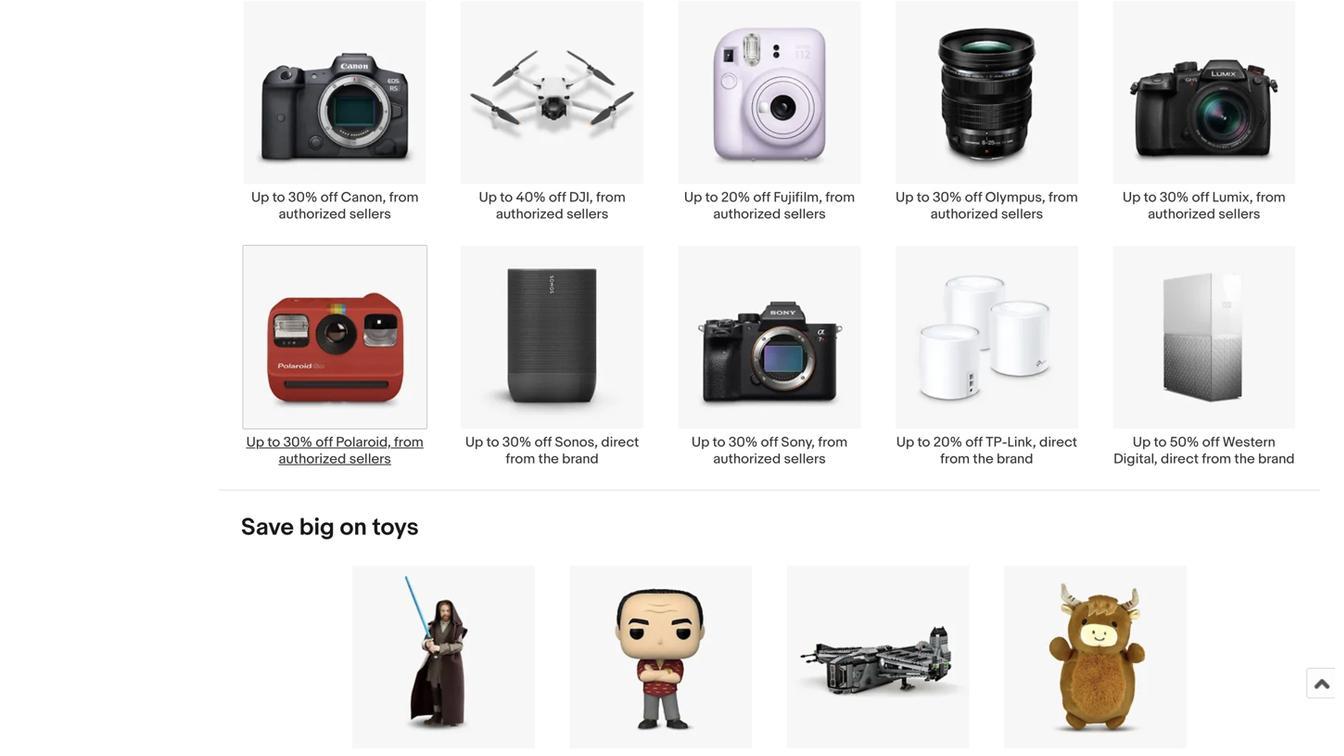 Task type: locate. For each thing, give the bounding box(es) containing it.
3 brand from the left
[[1259, 451, 1295, 467]]

from inside up to 50% off western digital, direct from the brand
[[1202, 451, 1232, 467]]

direct inside up to 50% off western digital, direct from the brand
[[1161, 451, 1199, 467]]

up to 20% off fujifilm, from authorized sellers link
[[661, 0, 879, 223]]

direct right sonos,
[[601, 434, 639, 451]]

to inside up to 30% off sony, from authorized sellers
[[713, 434, 726, 451]]

sonos,
[[555, 434, 598, 451]]

up for up to 30% off olympus, from authorized sellers
[[896, 189, 914, 206]]

authorized for dji,
[[496, 206, 564, 223]]

direct for up to 20% off tp-link, direct from the brand
[[1040, 434, 1078, 451]]

off inside up to 30% off polaroid, from authorized sellers
[[316, 434, 333, 451]]

western
[[1223, 434, 1276, 451]]

30%
[[288, 189, 318, 206], [933, 189, 962, 206], [1160, 189, 1189, 206], [283, 434, 313, 451], [503, 434, 532, 451], [729, 434, 758, 451]]

up for up to 30% off polaroid, from authorized sellers
[[246, 434, 264, 451]]

toys
[[372, 513, 419, 542]]

2 list from the top
[[219, 565, 1321, 754]]

brand for up to 20% off tp-link, direct from the brand
[[997, 451, 1034, 467]]

30% inside up to 30% off sony, from authorized sellers
[[729, 434, 758, 451]]

off inside up to 30% off sony, from authorized sellers
[[761, 434, 778, 451]]

polaroid,
[[336, 434, 391, 451]]

1 brand from the left
[[562, 451, 599, 467]]

authorized inside up to 30% off polaroid, from authorized sellers
[[279, 451, 346, 467]]

off inside up to 30% off sonos, direct from the brand
[[535, 434, 552, 451]]

from inside "up to 30% off canon, from authorized sellers"
[[389, 189, 419, 206]]

to inside up to 30% off polaroid, from authorized sellers
[[267, 434, 280, 451]]

off left polaroid,
[[316, 434, 333, 451]]

sony,
[[781, 434, 815, 451]]

direct inside up to 20% off tp-link, direct from the brand
[[1040, 434, 1078, 451]]

up inside up to 30% off lumix, from authorized sellers
[[1123, 189, 1141, 206]]

2 horizontal spatial brand
[[1259, 451, 1295, 467]]

sellers inside up to 30% off lumix, from authorized sellers
[[1219, 206, 1261, 223]]

big
[[299, 513, 335, 542]]

from right polaroid,
[[394, 434, 424, 451]]

from inside up to 30% off olympus, from authorized sellers
[[1049, 189, 1078, 206]]

the inside up to 50% off western digital, direct from the brand
[[1235, 451, 1256, 467]]

1 list from the top
[[219, 0, 1321, 490]]

sellers for olympus,
[[1002, 206, 1044, 223]]

to inside up to 30% off lumix, from authorized sellers
[[1144, 189, 1157, 206]]

up for up to 30% off sonos, direct from the brand
[[465, 434, 483, 451]]

30% left lumix, in the right of the page
[[1160, 189, 1189, 206]]

off right 50%
[[1203, 434, 1220, 451]]

to left canon,
[[272, 189, 285, 206]]

up to 40% off dji, from authorized sellers link
[[444, 0, 661, 223]]

20% for sellers
[[721, 189, 750, 206]]

up to 40% off dji, from authorized sellers
[[479, 189, 626, 223]]

sellers for sony,
[[784, 451, 826, 467]]

sellers inside up to 30% off olympus, from authorized sellers
[[1002, 206, 1044, 223]]

sellers inside "up to 30% off canon, from authorized sellers"
[[349, 206, 391, 223]]

up for up to 30% off sony, from authorized sellers
[[692, 434, 710, 451]]

to up "save"
[[267, 434, 280, 451]]

the inside up to 20% off tp-link, direct from the brand
[[973, 451, 994, 467]]

authorized inside up to 30% off lumix, from authorized sellers
[[1148, 206, 1216, 223]]

sellers inside up to 40% off dji, from authorized sellers
[[567, 206, 609, 223]]

0 horizontal spatial direct
[[601, 434, 639, 451]]

30% inside up to 30% off sonos, direct from the brand
[[503, 434, 532, 451]]

0 horizontal spatial the
[[539, 451, 559, 467]]

up inside up to 20% off fujifilm, from authorized sellers
[[684, 189, 702, 206]]

from right fujifilm,
[[826, 189, 855, 206]]

30% inside up to 30% off olympus, from authorized sellers
[[933, 189, 962, 206]]

30% for sony,
[[729, 434, 758, 451]]

off inside up to 30% off lumix, from authorized sellers
[[1192, 189, 1210, 206]]

sellers inside up to 30% off polaroid, from authorized sellers
[[349, 451, 391, 467]]

3 the from the left
[[1235, 451, 1256, 467]]

0 vertical spatial 20%
[[721, 189, 750, 206]]

up to 30% off canon, from authorized sellers link
[[226, 0, 444, 223]]

authorized inside up to 40% off dji, from authorized sellers
[[496, 206, 564, 223]]

up to 50% off western digital, direct from the brand
[[1114, 434, 1295, 467]]

up to 20% off fujifilm, from authorized sellers
[[684, 189, 855, 223]]

authorized inside up to 30% off olympus, from authorized sellers
[[931, 206, 999, 223]]

brand
[[562, 451, 599, 467], [997, 451, 1034, 467], [1259, 451, 1295, 467]]

from right olympus,
[[1049, 189, 1078, 206]]

up to 30% off olympus, from authorized sellers
[[896, 189, 1078, 223]]

to inside up to 40% off dji, from authorized sellers
[[500, 189, 513, 206]]

30% left sony, on the right of the page
[[729, 434, 758, 451]]

sellers for dji,
[[567, 206, 609, 223]]

to
[[272, 189, 285, 206], [500, 189, 513, 206], [706, 189, 718, 206], [917, 189, 930, 206], [1144, 189, 1157, 206], [267, 434, 280, 451], [487, 434, 499, 451], [713, 434, 726, 451], [918, 434, 931, 451], [1154, 434, 1167, 451]]

from inside up to 40% off dji, from authorized sellers
[[596, 189, 626, 206]]

off for dji,
[[549, 189, 566, 206]]

the for up to 20% off tp-link, direct from the brand
[[973, 451, 994, 467]]

up
[[251, 189, 269, 206], [479, 189, 497, 206], [684, 189, 702, 206], [896, 189, 914, 206], [1123, 189, 1141, 206], [246, 434, 264, 451], [465, 434, 483, 451], [692, 434, 710, 451], [897, 434, 915, 451], [1133, 434, 1151, 451]]

direct
[[601, 434, 639, 451], [1040, 434, 1078, 451], [1161, 451, 1199, 467]]

1 vertical spatial 20%
[[934, 434, 963, 451]]

up inside "up to 30% off canon, from authorized sellers"
[[251, 189, 269, 206]]

off left tp-
[[966, 434, 983, 451]]

off inside up to 20% off tp-link, direct from the brand
[[966, 434, 983, 451]]

to left 50%
[[1154, 434, 1167, 451]]

up inside up to 20% off tp-link, direct from the brand
[[897, 434, 915, 451]]

from left tp-
[[941, 451, 970, 467]]

2 horizontal spatial the
[[1235, 451, 1256, 467]]

to left lumix, in the right of the page
[[1144, 189, 1157, 206]]

authorized inside "up to 30% off canon, from authorized sellers"
[[279, 206, 346, 223]]

up inside up to 30% off olympus, from authorized sellers
[[896, 189, 914, 206]]

20% left tp-
[[934, 434, 963, 451]]

sellers for canon,
[[349, 206, 391, 223]]

to inside up to 30% off sonos, direct from the brand
[[487, 434, 499, 451]]

up for up to 30% off canon, from authorized sellers
[[251, 189, 269, 206]]

from for up to 30% off polaroid, from authorized sellers
[[394, 434, 424, 451]]

1 horizontal spatial direct
[[1040, 434, 1078, 451]]

link,
[[1008, 434, 1037, 451]]

to for up to 30% off olympus, from authorized sellers
[[917, 189, 930, 206]]

sellers inside up to 30% off sony, from authorized sellers
[[784, 451, 826, 467]]

up inside up to 30% off sonos, direct from the brand
[[465, 434, 483, 451]]

sellers
[[349, 206, 391, 223], [567, 206, 609, 223], [784, 206, 826, 223], [1002, 206, 1044, 223], [1219, 206, 1261, 223], [349, 451, 391, 467], [784, 451, 826, 467]]

to inside up to 20% off tp-link, direct from the brand
[[918, 434, 931, 451]]

30% inside up to 30% off polaroid, from authorized sellers
[[283, 434, 313, 451]]

off left canon,
[[321, 189, 338, 206]]

direct inside up to 30% off sonos, direct from the brand
[[601, 434, 639, 451]]

off for lumix,
[[1192, 189, 1210, 206]]

to left the 40%
[[500, 189, 513, 206]]

from for up to 30% off sony, from authorized sellers
[[818, 434, 848, 451]]

up inside up to 30% off polaroid, from authorized sellers
[[246, 434, 264, 451]]

authorized for sony,
[[714, 451, 781, 467]]

30% for canon,
[[288, 189, 318, 206]]

brand for up to 50% off western digital, direct from the brand
[[1259, 451, 1295, 467]]

to left sony, on the right of the page
[[713, 434, 726, 451]]

from right canon,
[[389, 189, 419, 206]]

0 horizontal spatial 20%
[[721, 189, 750, 206]]

up to 30% off sony, from authorized sellers
[[692, 434, 848, 467]]

from inside up to 30% off polaroid, from authorized sellers
[[394, 434, 424, 451]]

2 the from the left
[[973, 451, 994, 467]]

up to 30% off canon, from authorized sellers
[[251, 189, 419, 223]]

sellers for fujifilm,
[[784, 206, 826, 223]]

from right sony, on the right of the page
[[818, 434, 848, 451]]

off inside up to 50% off western digital, direct from the brand
[[1203, 434, 1220, 451]]

1 horizontal spatial brand
[[997, 451, 1034, 467]]

direct right digital,
[[1161, 451, 1199, 467]]

30% for lumix,
[[1160, 189, 1189, 206]]

off left lumix, in the right of the page
[[1192, 189, 1210, 206]]

30% left canon,
[[288, 189, 318, 206]]

1 vertical spatial list
[[219, 565, 1321, 754]]

to inside up to 20% off fujifilm, from authorized sellers
[[706, 189, 718, 206]]

up for up to 30% off lumix, from authorized sellers
[[1123, 189, 1141, 206]]

authorized for olympus,
[[931, 206, 999, 223]]

off inside up to 40% off dji, from authorized sellers
[[549, 189, 566, 206]]

from inside up to 30% off sony, from authorized sellers
[[818, 434, 848, 451]]

brand inside up to 50% off western digital, direct from the brand
[[1259, 451, 1295, 467]]

digital,
[[1114, 451, 1158, 467]]

off left dji,
[[549, 189, 566, 206]]

brand inside up to 20% off tp-link, direct from the brand
[[997, 451, 1034, 467]]

up inside up to 50% off western digital, direct from the brand
[[1133, 434, 1151, 451]]

to inside up to 30% off olympus, from authorized sellers
[[917, 189, 930, 206]]

30% left olympus,
[[933, 189, 962, 206]]

20% inside up to 20% off fujifilm, from authorized sellers
[[721, 189, 750, 206]]

sellers inside up to 20% off fujifilm, from authorized sellers
[[784, 206, 826, 223]]

up to 20% off tp-link, direct from the brand link
[[879, 245, 1096, 467]]

up to 30% off lumix, from authorized sellers link
[[1096, 0, 1313, 223]]

1 horizontal spatial the
[[973, 451, 994, 467]]

off inside up to 20% off fujifilm, from authorized sellers
[[754, 189, 771, 206]]

from
[[389, 189, 419, 206], [596, 189, 626, 206], [826, 189, 855, 206], [1049, 189, 1078, 206], [1257, 189, 1286, 206], [394, 434, 424, 451], [818, 434, 848, 451], [506, 451, 535, 467], [941, 451, 970, 467], [1202, 451, 1232, 467]]

2 brand from the left
[[997, 451, 1034, 467]]

authorized for polaroid,
[[279, 451, 346, 467]]

off left fujifilm,
[[754, 189, 771, 206]]

the
[[539, 451, 559, 467], [973, 451, 994, 467], [1235, 451, 1256, 467]]

authorized inside up to 20% off fujifilm, from authorized sellers
[[714, 206, 781, 223]]

30% inside "up to 30% off canon, from authorized sellers"
[[288, 189, 318, 206]]

direct right link,
[[1040, 434, 1078, 451]]

20% inside up to 20% off tp-link, direct from the brand
[[934, 434, 963, 451]]

list
[[219, 0, 1321, 490], [219, 565, 1321, 754]]

up to 50% off western digital, direct from the brand link
[[1096, 245, 1313, 467]]

20% left fujifilm,
[[721, 189, 750, 206]]

from left sonos,
[[506, 451, 535, 467]]

off inside "up to 30% off canon, from authorized sellers"
[[321, 189, 338, 206]]

off inside up to 30% off olympus, from authorized sellers
[[965, 189, 983, 206]]

1 horizontal spatial 20%
[[934, 434, 963, 451]]

off for sony,
[[761, 434, 778, 451]]

from right lumix, in the right of the page
[[1257, 189, 1286, 206]]

off left sonos,
[[535, 434, 552, 451]]

up inside up to 30% off sony, from authorized sellers
[[692, 434, 710, 451]]

from right dji,
[[596, 189, 626, 206]]

off left sony, on the right of the page
[[761, 434, 778, 451]]

from inside up to 30% off lumix, from authorized sellers
[[1257, 189, 1286, 206]]

to inside up to 50% off western digital, direct from the brand
[[1154, 434, 1167, 451]]

off for fujifilm,
[[754, 189, 771, 206]]

30% inside up to 30% off lumix, from authorized sellers
[[1160, 189, 1189, 206]]

off left olympus,
[[965, 189, 983, 206]]

up inside up to 40% off dji, from authorized sellers
[[479, 189, 497, 206]]

the inside up to 30% off sonos, direct from the brand
[[539, 451, 559, 467]]

30% left polaroid,
[[283, 434, 313, 451]]

30% left sonos,
[[503, 434, 532, 451]]

lumix,
[[1213, 189, 1254, 206]]

0 vertical spatial list
[[219, 0, 1321, 490]]

to left olympus,
[[917, 189, 930, 206]]

authorized
[[279, 206, 346, 223], [496, 206, 564, 223], [714, 206, 781, 223], [931, 206, 999, 223], [1148, 206, 1216, 223], [279, 451, 346, 467], [714, 451, 781, 467]]

off for olympus,
[[965, 189, 983, 206]]

to left sonos,
[[487, 434, 499, 451]]

from right 50%
[[1202, 451, 1232, 467]]

from for up to 30% off lumix, from authorized sellers
[[1257, 189, 1286, 206]]

from inside up to 20% off fujifilm, from authorized sellers
[[826, 189, 855, 206]]

1 the from the left
[[539, 451, 559, 467]]

2 horizontal spatial direct
[[1161, 451, 1199, 467]]

0 horizontal spatial brand
[[562, 451, 599, 467]]

to left tp-
[[918, 434, 931, 451]]

off
[[321, 189, 338, 206], [549, 189, 566, 206], [754, 189, 771, 206], [965, 189, 983, 206], [1192, 189, 1210, 206], [316, 434, 333, 451], [535, 434, 552, 451], [761, 434, 778, 451], [966, 434, 983, 451], [1203, 434, 1220, 451]]

authorized inside up to 30% off sony, from authorized sellers
[[714, 451, 781, 467]]

20%
[[721, 189, 750, 206], [934, 434, 963, 451]]

to left fujifilm,
[[706, 189, 718, 206]]

to inside "up to 30% off canon, from authorized sellers"
[[272, 189, 285, 206]]

up for up to 50% off western digital, direct from the brand
[[1133, 434, 1151, 451]]

off for sonos,
[[535, 434, 552, 451]]



Task type: vqa. For each thing, say whether or not it's contained in the screenshot.
UP related to Up to 40% off DJI, from authorized sellers
yes



Task type: describe. For each thing, give the bounding box(es) containing it.
to for up to 30% off lumix, from authorized sellers
[[1144, 189, 1157, 206]]

30% for olympus,
[[933, 189, 962, 206]]

up to 30% off sonos, direct from the brand
[[465, 434, 639, 467]]

canon,
[[341, 189, 386, 206]]

up to 30% off polaroid, from authorized sellers link
[[226, 245, 444, 467]]

off for western
[[1203, 434, 1220, 451]]

save
[[241, 513, 294, 542]]

30% for polaroid,
[[283, 434, 313, 451]]

list containing up to 30% off canon, from authorized sellers
[[219, 0, 1321, 490]]

to for up to 30% off polaroid, from authorized sellers
[[267, 434, 280, 451]]

up for up to 20% off tp-link, direct from the brand
[[897, 434, 915, 451]]

brand inside up to 30% off sonos, direct from the brand
[[562, 451, 599, 467]]

to for up to 30% off canon, from authorized sellers
[[272, 189, 285, 206]]

from inside up to 30% off sonos, direct from the brand
[[506, 451, 535, 467]]

authorized for canon,
[[279, 206, 346, 223]]

dji,
[[569, 189, 593, 206]]

up to 30% off lumix, from authorized sellers
[[1123, 189, 1286, 223]]

50%
[[1170, 434, 1200, 451]]

off for polaroid,
[[316, 434, 333, 451]]

to for up to 20% off tp-link, direct from the brand
[[918, 434, 931, 451]]

from inside up to 20% off tp-link, direct from the brand
[[941, 451, 970, 467]]

off for tp-
[[966, 434, 983, 451]]

up for up to 20% off fujifilm, from authorized sellers
[[684, 189, 702, 206]]

up for up to 40% off dji, from authorized sellers
[[479, 189, 497, 206]]

up to 30% off polaroid, from authorized sellers
[[246, 434, 424, 467]]

sellers for polaroid,
[[349, 451, 391, 467]]

to for up to 30% off sonos, direct from the brand
[[487, 434, 499, 451]]

fujifilm,
[[774, 189, 823, 206]]

up to 30% off olympus, from authorized sellers link
[[879, 0, 1096, 223]]

40%
[[516, 189, 546, 206]]

the for up to 50% off western digital, direct from the brand
[[1235, 451, 1256, 467]]

up to 30% off sony, from authorized sellers link
[[661, 245, 879, 467]]

to for up to 40% off dji, from authorized sellers
[[500, 189, 513, 206]]

to for up to 50% off western digital, direct from the brand
[[1154, 434, 1167, 451]]

from for up to 20% off fujifilm, from authorized sellers
[[826, 189, 855, 206]]

sellers for lumix,
[[1219, 206, 1261, 223]]

tp-
[[986, 434, 1008, 451]]

from for up to 40% off dji, from authorized sellers
[[596, 189, 626, 206]]

authorized for fujifilm,
[[714, 206, 781, 223]]

30% for sonos,
[[503, 434, 532, 451]]

off for canon,
[[321, 189, 338, 206]]

up to 20% off tp-link, direct from the brand
[[897, 434, 1078, 467]]

olympus,
[[986, 189, 1046, 206]]

from for up to 30% off canon, from authorized sellers
[[389, 189, 419, 206]]

authorized for lumix,
[[1148, 206, 1216, 223]]

to for up to 30% off sony, from authorized sellers
[[713, 434, 726, 451]]

from for up to 30% off olympus, from authorized sellers
[[1049, 189, 1078, 206]]

up to 30% off sonos, direct from the brand link
[[444, 245, 661, 467]]

20% for from
[[934, 434, 963, 451]]

save big on toys
[[241, 513, 419, 542]]

to for up to 20% off fujifilm, from authorized sellers
[[706, 189, 718, 206]]

on
[[340, 513, 367, 542]]

direct for up to 50% off western digital, direct from the brand
[[1161, 451, 1199, 467]]



